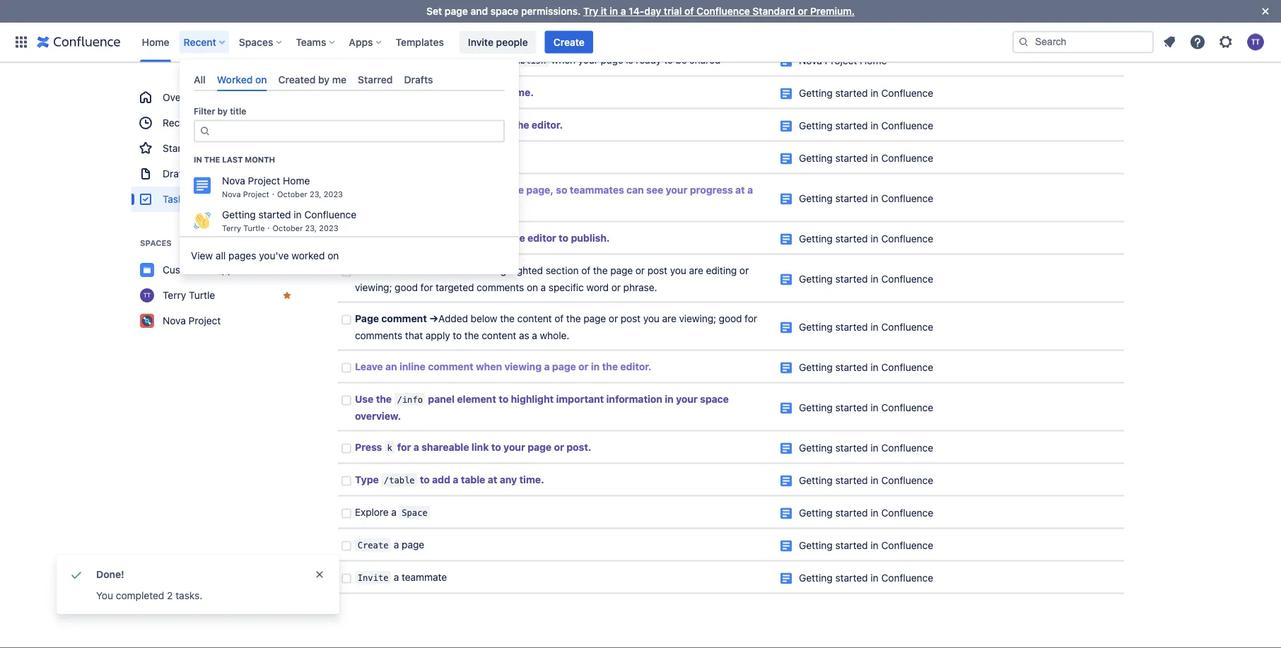 Task type: describe. For each thing, give the bounding box(es) containing it.
page left 'is'
[[601, 54, 623, 66]]

in for 15th page title icon from the top of the page
[[871, 540, 879, 552]]

are inside added below the content of the page or post you are viewing; good for comments that apply to the content as a whole.
[[662, 313, 677, 325]]

nova project home for when your page is ready to be shared
[[799, 55, 887, 66]]

added to a highlighted section of the page or post you are editing or viewing; good for targeted comments on a specific word or phrase.
[[355, 265, 752, 293]]

getting started in confluence link for 14th page title icon from the top of the page
[[799, 507, 934, 519]]

or left post.
[[554, 442, 564, 453]]

in the last month
[[194, 155, 275, 164]]

terry inside getting started in confluence terry turtle ・ october 23, 2023
[[222, 224, 241, 233]]

time. for to create a page at any time.
[[509, 87, 534, 98]]

・ inside the nova project home nova project ・ october 23, 2023
[[269, 190, 277, 199]]

0 vertical spatial starred
[[358, 74, 393, 85]]

page comment →
[[355, 313, 439, 325]]

filter
[[194, 107, 215, 116]]

started for 14th page title icon from the top of the page
[[835, 507, 868, 519]]

use the /info
[[355, 393, 423, 405]]

inline
[[400, 361, 426, 373]]

created
[[278, 74, 316, 85]]

customer
[[163, 264, 207, 276]]

view
[[191, 250, 213, 262]]

23, inside the nova project home nova project ・ october 23, 2023
[[310, 190, 321, 199]]

settings icon image
[[1218, 34, 1235, 51]]

highlighted
[[493, 265, 543, 276]]

information
[[606, 393, 662, 405]]

page left post.
[[528, 442, 552, 453]]

invite people button
[[460, 31, 537, 53]]

month
[[245, 155, 275, 164]]

getting started in confluence link for 11th page title icon
[[799, 402, 934, 414]]

or up phrase.
[[636, 265, 645, 276]]

in inside the panel element to highlight important information in your space overview.
[[665, 393, 674, 405]]

press for when
[[355, 119, 382, 131]]

around
[[506, 21, 538, 33]]

started for 12th page title icon
[[835, 442, 868, 454]]

premium.
[[810, 5, 855, 17]]

at the top of the page, so teammates can see your progress at a glance.
[[355, 184, 756, 213]]

worked
[[292, 250, 325, 262]]

0 horizontal spatial editor.
[[532, 119, 563, 131]]

getting started in confluence link for 13th page title icon from the bottom
[[799, 120, 934, 131]]

leave an inline comment when viewing a page or in the editor.
[[355, 361, 652, 373]]

link
[[472, 442, 489, 453]]

play
[[485, 21, 504, 33]]

terry turtle
[[163, 290, 215, 301]]

2 o from the left
[[600, 21, 606, 33]]

when left 'viewing'
[[476, 361, 502, 373]]

getting for ninth page title icon from the bottom
[[799, 273, 833, 285]]

and inside use the toolbar at the top to play around with font , c o l o r s , formatt ing , and more
[[666, 21, 683, 33]]

→ for inline comment →
[[432, 265, 441, 276]]

getting started in confluence for 10th page title icon
[[799, 362, 934, 373]]

in for 11th page title icon
[[871, 402, 879, 414]]

getting for 15th page title icon from the top of the page
[[799, 540, 833, 552]]

getting for 11th page title icon
[[799, 402, 833, 414]]

create a page
[[358, 539, 424, 551]]

create for create a page
[[358, 541, 389, 551]]

section
[[546, 265, 579, 276]]

a inside added below the content of the page or post you are viewing; good for comments that apply to the content as a whole.
[[532, 330, 537, 342]]

day
[[644, 5, 661, 17]]

home inside 'global' element
[[142, 36, 169, 48]]

0 horizontal spatial spaces
[[140, 239, 172, 248]]

turtle inside getting started in confluence terry turtle ・ october 23, 2023
[[243, 224, 265, 233]]

in for 10th page title icon
[[871, 362, 879, 373]]

getting started in confluence for seventh page title icon from the top
[[799, 233, 934, 245]]

0 vertical spatial and
[[471, 5, 488, 17]]

filter by title
[[194, 107, 246, 116]]

viewing
[[504, 361, 542, 373]]

recent inside recent popup button
[[184, 36, 216, 48]]

overview.
[[355, 410, 401, 422]]

by for filter
[[218, 107, 228, 116]]

s
[[610, 21, 615, 33]]

the left toolbar
[[375, 21, 390, 33]]

customer support link
[[132, 257, 301, 283]]

added below the content of the page or post you are viewing; good for comments that apply to the content as a whole.
[[355, 313, 760, 342]]

comment for that
[[381, 313, 427, 325]]

at right progress
[[735, 184, 745, 196]]

create for create
[[553, 36, 585, 48]]

6 page title icon image from the top
[[781, 194, 792, 205]]

started for 4th page title icon from the bottom
[[835, 475, 868, 486]]

0
[[198, 194, 204, 204]]

invite for invite a teammate
[[358, 573, 389, 583]]

at right the table
[[488, 474, 497, 486]]

panel
[[428, 393, 455, 405]]

help icon image
[[1189, 34, 1206, 51]]

confluence for 14th page title icon from the bottom of the page
[[881, 87, 934, 99]]

started for 10th page title icon
[[835, 362, 868, 373]]

or down invite people button
[[495, 54, 505, 66]]

shared
[[690, 54, 721, 66]]

highlight
[[511, 393, 554, 405]]

getting started in confluence for 12th page title icon from the bottom
[[799, 152, 934, 164]]

viewing; inside added below the content of the page or post you are viewing; good for comments that apply to the content as a whole.
[[679, 313, 716, 325]]

getting started in confluence for 4th page title icon from the bottom
[[799, 475, 934, 486]]

getting started in confluence for ninth page title icon from the bottom
[[799, 273, 934, 285]]

post.
[[567, 442, 591, 453]]

comment for good
[[384, 265, 429, 276]]

comments inside added below the content of the page or post you are viewing; good for comments that apply to the content as a whole.
[[355, 330, 402, 342]]

getting started in confluence link for ninth page title icon from the top of the page
[[799, 321, 934, 333]]

below
[[471, 313, 497, 325]]

editing
[[706, 265, 737, 276]]

your inside the panel element to highlight important information in your space overview.
[[676, 393, 698, 405]]

of inside added below the content of the page or post you are viewing; good for comments that apply to the content as a whole.
[[555, 313, 564, 325]]

12 page title icon image from the top
[[781, 443, 792, 455]]

worked
[[217, 74, 253, 85]]

confluence for 12th page title icon
[[881, 442, 934, 454]]

confluence for 4th page title icon from the bottom
[[881, 475, 934, 486]]

e
[[387, 121, 392, 131]]

the up press command + enter when in the editor to publish.
[[459, 184, 475, 196]]

getting started in confluence for 11th page title icon
[[799, 402, 934, 414]]

confluence for 10th page title icon
[[881, 362, 934, 373]]

to inside use the toolbar at the top to play around with font , c o l o r s , formatt ing , and more
[[473, 21, 482, 33]]

use for /info
[[355, 393, 374, 405]]

confluence for seventh page title icon from the top
[[881, 233, 934, 245]]

invite a teammate
[[358, 572, 447, 583]]

the up information
[[602, 361, 618, 373]]

inline
[[355, 265, 381, 276]]

ready
[[636, 54, 661, 66]]

to inside added to a highlighted section of the page or post you are editing or viewing; good for targeted comments on a specific word or phrase.
[[473, 265, 482, 276]]

getting for 16th page title icon from the top of the page
[[799, 572, 833, 584]]

tab list containing all
[[188, 68, 511, 91]]

post inside added to a highlighted section of the page or post you are editing or viewing; good for targeted comments on a specific word or phrase.
[[648, 265, 668, 276]]

comments inside added to a highlighted section of the page or post you are editing or viewing; good for targeted comments on a specific word or phrase.
[[477, 282, 524, 293]]

nova project home for ,
[[799, 21, 887, 33]]

worked on
[[217, 74, 267, 85]]

16 page title icon image from the top
[[781, 573, 792, 585]]

close image
[[1257, 3, 1274, 20]]

dismiss image
[[314, 569, 325, 581]]

open
[[487, 119, 511, 131]]

turtle inside 'link'
[[189, 290, 215, 301]]

completed
[[116, 590, 164, 602]]

the inside added to a highlighted section of the page or post you are editing or viewing; good for targeted comments on a specific word or phrase.
[[593, 265, 608, 276]]

teammates
[[570, 184, 624, 196]]

your right save
[[448, 54, 468, 66]]

0 horizontal spatial space
[[491, 5, 519, 17]]

ing
[[649, 25, 661, 35]]

3 , from the left
[[661, 21, 664, 33]]

the right below
[[500, 313, 515, 325]]

october inside the nova project home nova project ・ october 23, 2023
[[277, 190, 307, 199]]

the up overview.
[[376, 393, 392, 405]]

k
[[387, 443, 392, 453]]

word
[[586, 282, 609, 293]]

nova project
[[163, 315, 221, 327]]

publish
[[510, 55, 546, 66]]

spaces button
[[235, 31, 287, 53]]

set page and space permissions. try it in a 14-day trial of confluence standard or premium.
[[426, 5, 855, 17]]

to inside the panel element to highlight important information in your space overview.
[[499, 393, 509, 405]]

good inside added below the content of the page or post you are viewing; good for comments that apply to the content as a whole.
[[719, 313, 742, 325]]

/table
[[384, 476, 415, 486]]

a right 'viewing'
[[544, 361, 550, 373]]

to inside added below the content of the page or post you are viewing; good for comments that apply to the content as a whole.
[[453, 330, 462, 342]]

the left editor at the left top of the page
[[509, 232, 525, 244]]

leave
[[355, 361, 383, 373]]

/info
[[397, 395, 423, 405]]

press c to create a page at any time.
[[355, 87, 534, 98]]

getting for 13th page title icon from the bottom
[[799, 120, 833, 131]]

2023 inside getting started in confluence terry turtle ・ october 23, 2023
[[319, 224, 338, 233]]

to right link on the left bottom of the page
[[491, 442, 501, 453]]

started for sixth page title icon from the top of the page
[[835, 193, 868, 204]]

any for page
[[489, 87, 507, 98]]

page inside added below the content of the page or post you are viewing; good for comments that apply to the content as a whole.
[[584, 313, 606, 325]]

when down create link
[[551, 54, 576, 66]]

teammate
[[402, 572, 447, 583]]

1 vertical spatial editor.
[[620, 361, 652, 373]]

getting for 10th page title icon
[[799, 362, 833, 373]]

a left teammate
[[394, 572, 399, 583]]

appswitcher icon image
[[13, 34, 30, 51]]

project inside 'link'
[[189, 315, 221, 327]]

be
[[676, 54, 687, 66]]

in for 13th page title icon from the bottom
[[871, 120, 879, 131]]

all
[[216, 250, 226, 262]]

getting for 12th page title icon from the bottom
[[799, 152, 833, 164]]

getting for ninth page title icon from the top of the page
[[799, 321, 833, 333]]

table
[[461, 474, 485, 486]]

confluence for ninth page title icon from the bottom
[[881, 273, 934, 285]]

your profile and preferences image
[[1247, 34, 1264, 51]]

on down create
[[426, 119, 438, 131]]

or up important
[[579, 361, 589, 373]]

c inside the press c to create a page at any time.
[[387, 88, 392, 98]]

in for ninth page title icon from the top of the page
[[871, 321, 879, 333]]

getting started in confluence link for 10th page title icon
[[799, 362, 934, 373]]

apply
[[426, 330, 450, 342]]

starred link
[[132, 136, 301, 161]]

started for ninth page title icon from the top of the page
[[835, 321, 868, 333]]

close
[[382, 55, 408, 66]]

started for 14th page title icon from the bottom of the page
[[835, 87, 868, 99]]

apps button
[[345, 31, 387, 53]]

specific
[[549, 282, 584, 293]]

to left create
[[397, 87, 407, 98]]

at inside use the toolbar at the top to play around with font , c o l o r s , formatt ing , and more
[[427, 21, 436, 33]]

to left add
[[420, 474, 430, 486]]

of right trial
[[685, 5, 694, 17]]

post inside added below the content of the page or post you are viewing; good for comments that apply to the content as a whole.
[[621, 313, 641, 325]]

8 page title icon image from the top
[[781, 274, 792, 286]]

getting started in confluence for 14th page title icon from the bottom of the page
[[799, 87, 934, 99]]

confluence for 13th page title icon from the bottom
[[881, 120, 934, 131]]

in for seventh page title icon from the top
[[871, 233, 879, 245]]

a down explore a space
[[394, 539, 399, 551]]

or right "standard"
[[798, 5, 808, 17]]

page down whole. at the left bottom of page
[[552, 361, 576, 373]]

on inside added to a highlighted section of the page or post you are editing or viewing; good for targeted comments on a specific word or phrase.
[[527, 282, 538, 293]]

trial
[[664, 5, 682, 17]]

publish.
[[571, 232, 610, 244]]

→ for page comment →
[[429, 313, 439, 325]]

a left space
[[391, 507, 397, 518]]

when right enter
[[470, 232, 496, 244]]

add
[[432, 474, 450, 486]]

+
[[428, 234, 434, 244]]

confluence for 11th page title icon
[[881, 402, 934, 414]]

drafts link
[[132, 161, 301, 187]]

of inside at the top of the page, so teammates can see your progress at a glance.
[[496, 184, 506, 196]]

inline comment →
[[355, 265, 441, 276]]

command
[[387, 234, 423, 244]]

starred inside group
[[163, 142, 196, 154]]

13 page title icon image from the top
[[781, 476, 792, 487]]

getting for seventh page title icon from the top
[[799, 233, 833, 245]]

0 horizontal spatial for
[[397, 442, 411, 453]]

view all pages you've worked on
[[191, 250, 339, 262]]

a right create
[[443, 87, 449, 98]]

l
[[597, 21, 600, 33]]

page,
[[526, 184, 554, 196]]

a inside at the top of the page, so teammates can see your progress at a glance.
[[747, 184, 753, 196]]

the down below
[[465, 330, 479, 342]]

0 vertical spatial drafts
[[404, 74, 433, 85]]



Task type: locate. For each thing, give the bounding box(es) containing it.
post
[[648, 265, 668, 276], [621, 313, 641, 325]]

page down the press c to create a page at any time.
[[448, 119, 472, 131]]

on right the worked
[[255, 74, 267, 85]]

0 horizontal spatial post
[[621, 313, 641, 325]]

0 vertical spatial viewing;
[[355, 282, 392, 293]]

time. right the table
[[519, 474, 544, 486]]

create
[[410, 87, 440, 98]]

started
[[835, 87, 868, 99], [835, 120, 868, 131], [835, 152, 868, 164], [835, 193, 868, 204], [258, 209, 291, 221], [835, 233, 868, 245], [835, 273, 868, 285], [835, 321, 868, 333], [835, 362, 868, 373], [835, 402, 868, 414], [835, 442, 868, 454], [835, 475, 868, 486], [835, 507, 868, 519], [835, 540, 868, 552], [835, 572, 868, 584]]

customer support
[[163, 264, 247, 276]]

by left title
[[218, 107, 228, 116]]

drafts up create
[[404, 74, 433, 85]]

in for sixth page title icon from the top of the page
[[871, 193, 879, 204]]

13 getting started in confluence from the top
[[799, 540, 934, 552]]

2023 up worked
[[319, 224, 338, 233]]

・ up getting started in confluence terry turtle ・ october 23, 2023
[[269, 190, 277, 199]]

in for 14th page title icon from the top of the page
[[871, 507, 879, 519]]

getting started in confluence link for 4th page title icon from the bottom
[[799, 475, 934, 486]]

people
[[496, 36, 528, 48]]

1 vertical spatial any
[[500, 474, 517, 486]]

toolbar
[[393, 21, 424, 33]]

a left highlighted
[[485, 265, 490, 276]]

click
[[355, 54, 377, 66]]

turtle up view all pages you've worked on
[[243, 224, 265, 233]]

you down phrase.
[[643, 313, 660, 325]]

3 getting started in confluence link from the top
[[799, 152, 934, 164]]

1 vertical spatial top
[[477, 184, 494, 196]]

0 horizontal spatial you
[[643, 313, 660, 325]]

1 vertical spatial viewing;
[[679, 313, 716, 325]]

recent up all
[[184, 36, 216, 48]]

banner containing home
[[0, 22, 1281, 62]]

, right r
[[615, 21, 618, 33]]

1 vertical spatial drafts
[[163, 168, 191, 180]]

1 horizontal spatial drafts
[[404, 74, 433, 85]]

1 vertical spatial good
[[719, 313, 742, 325]]

tasks.
[[176, 590, 202, 602]]

0 horizontal spatial and
[[471, 5, 488, 17]]

the right open
[[513, 119, 529, 131]]

1 page title icon image from the top
[[781, 22, 792, 34]]

1 horizontal spatial post
[[648, 265, 668, 276]]

on
[[255, 74, 267, 85], [426, 119, 438, 131], [328, 250, 339, 262], [527, 282, 538, 293]]

3 press from the top
[[355, 232, 382, 244]]

added for inline comment →
[[441, 265, 470, 276]]

tab list
[[188, 68, 511, 91]]

1 horizontal spatial o
[[600, 21, 606, 33]]

create inside 'global' element
[[553, 36, 585, 48]]

press left k
[[355, 442, 382, 453]]

getting started in confluence link for 14th page title icon from the bottom of the page
[[799, 87, 934, 99]]

comments down highlighted
[[477, 282, 524, 293]]

4 getting started in confluence link from the top
[[799, 193, 934, 204]]

1 vertical spatial →
[[429, 313, 439, 325]]

Search field
[[1013, 31, 1154, 53]]

23, up worked
[[305, 224, 317, 233]]

0 vertical spatial 23,
[[310, 190, 321, 199]]

invite people
[[468, 36, 528, 48]]

3 getting started in confluence from the top
[[799, 152, 934, 164]]

1 vertical spatial nova project home link
[[799, 55, 887, 66]]

c inside use the toolbar at the top to play around with font , c o l o r s , formatt ing , and more
[[585, 21, 591, 33]]

getting for sixth page title icon from the top of the page
[[799, 193, 833, 204]]

0 horizontal spatial are
[[662, 313, 677, 325]]

added inside added to a highlighted section of the page or post you are editing or viewing; good for targeted comments on a specific word or phrase.
[[441, 265, 470, 276]]

press e when on a page to open the editor.
[[355, 119, 563, 131]]

create link
[[545, 31, 593, 53]]

1 vertical spatial starred
[[163, 142, 196, 154]]

1 horizontal spatial c
[[585, 21, 591, 33]]

1 vertical spatial c
[[387, 88, 392, 98]]

of up the word
[[581, 265, 591, 276]]

in for 14th page title icon from the bottom of the page
[[871, 87, 879, 99]]

in
[[194, 155, 202, 164]]

10 getting started in confluence link from the top
[[799, 442, 934, 454]]

0 vertical spatial editor.
[[532, 119, 563, 131]]

3 page title icon image from the top
[[781, 88, 792, 100]]

at down the draft
[[477, 87, 487, 98]]

global element
[[8, 22, 1010, 62]]

terry turtle link
[[132, 283, 301, 308]]

1 horizontal spatial by
[[318, 74, 330, 85]]

terry up the 'pages'
[[222, 224, 241, 233]]

your right information
[[676, 393, 698, 405]]

started for 11th page title icon
[[835, 402, 868, 414]]

0 vertical spatial space
[[491, 5, 519, 17]]

1 vertical spatial ・
[[265, 224, 273, 233]]

october inside getting started in confluence terry turtle ・ october 23, 2023
[[273, 224, 303, 233]]

confluence for sixth page title icon from the top of the page
[[881, 193, 934, 204]]

your down create link
[[578, 54, 598, 66]]

・ inside getting started in confluence terry turtle ・ october 23, 2023
[[265, 224, 273, 233]]

unstar this space image inside customer support link
[[281, 264, 293, 276]]

0 vertical spatial →
[[432, 265, 441, 276]]

0 horizontal spatial ,
[[580, 21, 583, 33]]

1 vertical spatial invite
[[358, 573, 389, 583]]

7 page title icon image from the top
[[781, 234, 792, 245]]

you inside added to a highlighted section of the page or post you are editing or viewing; good for targeted comments on a specific word or phrase.
[[670, 265, 686, 276]]

0 horizontal spatial terry
[[163, 290, 186, 301]]

0 vertical spatial nova project home
[[799, 21, 887, 33]]

confluence for ninth page title icon from the top of the page
[[881, 321, 934, 333]]

1 vertical spatial by
[[218, 107, 228, 116]]

1 unstar this space image from the top
[[281, 264, 293, 276]]

1 horizontal spatial you
[[670, 265, 686, 276]]

getting started in confluence for 15th page title icon from the top of the page
[[799, 540, 934, 552]]

0 vertical spatial nova project home link
[[799, 21, 887, 33]]

added up targeted
[[441, 265, 470, 276]]

2 getting started in confluence link from the top
[[799, 120, 934, 131]]

created by me
[[278, 74, 347, 85]]

of inside added to a highlighted section of the page or post you are editing or viewing; good for targeted comments on a specific word or phrase.
[[581, 265, 591, 276]]

to right apply
[[453, 330, 462, 342]]

7 getting started in confluence link from the top
[[799, 321, 934, 333]]

page title icon image
[[781, 22, 792, 34], [781, 56, 792, 67], [781, 88, 792, 100], [781, 121, 792, 132], [781, 153, 792, 165], [781, 194, 792, 205], [781, 234, 792, 245], [781, 274, 792, 286], [781, 322, 792, 334], [781, 363, 792, 374], [781, 403, 792, 414], [781, 443, 792, 455], [781, 476, 792, 487], [781, 508, 792, 520], [781, 541, 792, 552], [781, 573, 792, 585]]

11 getting started in confluence link from the top
[[799, 475, 934, 486]]

o left r
[[591, 21, 597, 33]]

1 vertical spatial recent
[[163, 117, 195, 129]]

nova project home link
[[799, 21, 887, 33], [799, 55, 887, 66]]

5 page title icon image from the top
[[781, 153, 792, 165]]

13 getting started in confluence link from the top
[[799, 540, 934, 552]]

post down phrase.
[[621, 313, 641, 325]]

to left save
[[413, 54, 423, 66]]

terry
[[222, 224, 241, 233], [163, 290, 186, 301]]

0 vertical spatial for
[[420, 282, 433, 293]]

2 nova project home from the top
[[799, 55, 887, 66]]

1 press from the top
[[355, 87, 382, 98]]

the down set
[[438, 21, 453, 33]]

drafts up "tasks"
[[163, 168, 191, 180]]

getting started in confluence link for seventh page title icon from the top
[[799, 233, 934, 245]]

create inside create a page
[[358, 541, 389, 551]]

1 horizontal spatial terry
[[222, 224, 241, 233]]

1 horizontal spatial good
[[719, 313, 742, 325]]

2 horizontal spatial for
[[745, 313, 757, 325]]

started for 15th page title icon from the top of the page
[[835, 540, 868, 552]]

1 horizontal spatial starred
[[358, 74, 393, 85]]

0 vertical spatial unstar this space image
[[281, 264, 293, 276]]

confluence for 16th page title icon from the top of the page
[[881, 572, 934, 584]]

it
[[601, 5, 607, 17]]

0 vertical spatial time.
[[509, 87, 534, 98]]

1 horizontal spatial are
[[689, 265, 703, 276]]

for inside added below the content of the page or post you are viewing; good for comments that apply to the content as a whole.
[[745, 313, 757, 325]]

comments down page
[[355, 330, 402, 342]]

are inside added to a highlighted section of the page or post you are editing or viewing; good for targeted comments on a specific word or phrase.
[[689, 265, 703, 276]]

unstar this space image inside terry turtle 'link'
[[281, 290, 293, 301]]

view all pages you've worked on link
[[180, 242, 519, 270]]

invite inside invite a teammate
[[358, 573, 389, 583]]

2 vertical spatial for
[[397, 442, 411, 453]]

getting started in confluence for 16th page title icon from the top of the page
[[799, 572, 934, 584]]

0 vertical spatial comments
[[477, 282, 524, 293]]

0 vertical spatial top
[[456, 21, 471, 33]]

1 o from the left
[[591, 21, 597, 33]]

0 horizontal spatial c
[[387, 88, 392, 98]]

0 vertical spatial ・
[[269, 190, 277, 199]]

comment down apply
[[428, 361, 474, 373]]

page inside added to a highlighted section of the page or post you are editing or viewing; good for targeted comments on a specific word or phrase.
[[610, 265, 633, 276]]

1 horizontal spatial comments
[[477, 282, 524, 293]]

2 press from the top
[[355, 119, 382, 131]]

to
[[473, 21, 482, 33], [413, 54, 423, 66], [664, 54, 673, 66], [397, 87, 407, 98], [475, 119, 485, 131], [559, 232, 569, 244], [473, 265, 482, 276], [453, 330, 462, 342], [499, 393, 509, 405], [491, 442, 501, 453], [420, 474, 430, 486]]

1 vertical spatial comments
[[355, 330, 402, 342]]

→ up apply
[[429, 313, 439, 325]]

click close to save your draft or publish when your page is ready to be shared
[[355, 54, 721, 66]]

1 vertical spatial are
[[662, 313, 677, 325]]

you
[[96, 590, 113, 602]]

9 page title icon image from the top
[[781, 322, 792, 334]]

shareable
[[422, 442, 469, 453]]

8 getting started in confluence from the top
[[799, 362, 934, 373]]

23, inside getting started in confluence terry turtle ・ october 23, 2023
[[305, 224, 317, 233]]

content up as
[[517, 313, 552, 325]]

standard
[[753, 5, 795, 17]]

to up targeted
[[473, 265, 482, 276]]

1 horizontal spatial turtle
[[243, 224, 265, 233]]

1 horizontal spatial viewing;
[[679, 313, 716, 325]]

c
[[585, 21, 591, 33], [387, 88, 392, 98]]

1 vertical spatial nova project home
[[799, 55, 887, 66]]

0 vertical spatial good
[[395, 282, 418, 293]]

,
[[580, 21, 583, 33], [615, 21, 618, 33], [661, 21, 664, 33]]

23, up getting started in confluence terry turtle ・ october 23, 2023
[[310, 190, 321, 199]]

of left the page,
[[496, 184, 506, 196]]

editor
[[528, 232, 556, 244]]

you completed 2 tasks.
[[96, 590, 202, 602]]

0 vertical spatial spaces
[[239, 36, 273, 48]]

0 horizontal spatial starred
[[163, 142, 196, 154]]

in for 16th page title icon from the top of the page
[[871, 572, 879, 584]]

or inside added below the content of the page or post you are viewing; good for comments that apply to the content as a whole.
[[609, 313, 618, 325]]

as
[[519, 330, 529, 342]]

confluence inside getting started in confluence terry turtle ・ october 23, 2023
[[304, 209, 357, 221]]

type /table to add a table at any time.
[[355, 474, 544, 486]]

confluence image
[[37, 34, 121, 51], [37, 34, 121, 51]]

with
[[540, 21, 559, 33]]

1 vertical spatial use
[[355, 393, 374, 405]]

12 getting started in confluence link from the top
[[799, 507, 934, 519]]

1 vertical spatial comment
[[381, 313, 427, 325]]

getting started in confluence for 14th page title icon from the top of the page
[[799, 507, 934, 519]]

o
[[591, 21, 597, 33], [600, 21, 606, 33]]

search image
[[1018, 36, 1030, 48]]

confluence for 15th page title icon from the top of the page
[[881, 540, 934, 552]]

page right set
[[445, 5, 468, 17]]

to left 'be'
[[664, 54, 673, 66]]

11 page title icon image from the top
[[781, 403, 792, 414]]

2 unstar this space image from the top
[[281, 290, 293, 301]]

1 getting started in confluence from the top
[[799, 87, 934, 99]]

getting for 12th page title icon
[[799, 442, 833, 454]]

good down "editing"
[[719, 313, 742, 325]]

10 page title icon image from the top
[[781, 363, 792, 374]]

any
[[489, 87, 507, 98], [500, 474, 517, 486]]

2 , from the left
[[615, 21, 618, 33]]

recent inside recent link
[[163, 117, 195, 129]]

on inside tab list
[[255, 74, 267, 85]]

create a space image
[[279, 235, 296, 252]]

starred
[[358, 74, 393, 85], [163, 142, 196, 154]]

2023
[[324, 190, 343, 199], [319, 224, 338, 233]]

0 vertical spatial are
[[689, 265, 703, 276]]

page up press e when on a page to open the editor.
[[451, 87, 475, 98]]

viewing; down "editing"
[[679, 313, 716, 325]]

2 page title icon image from the top
[[781, 56, 792, 67]]

7 getting started in confluence from the top
[[799, 321, 934, 333]]

press for to
[[355, 87, 382, 98]]

1 vertical spatial you
[[643, 313, 660, 325]]

space inside the panel element to highlight important information in your space overview.
[[700, 393, 729, 405]]

success image
[[68, 566, 85, 583]]

or down the word
[[609, 313, 618, 325]]

confluence for 14th page title icon from the top of the page
[[881, 507, 934, 519]]

1 horizontal spatial create
[[553, 36, 585, 48]]

title
[[230, 107, 246, 116]]

1 vertical spatial october
[[273, 224, 303, 233]]

on down highlighted
[[527, 282, 538, 293]]

notification icon image
[[1161, 34, 1178, 51]]

0 horizontal spatial content
[[482, 330, 516, 342]]

your inside at the top of the page, so teammates can see your progress at a glance.
[[666, 184, 688, 196]]

to left open
[[475, 119, 485, 131]]

starred up in
[[163, 142, 196, 154]]

done!
[[96, 569, 124, 581]]

2023 inside the nova project home nova project ・ october 23, 2023
[[324, 190, 343, 199]]

→
[[432, 265, 441, 276], [429, 313, 439, 325]]

you've
[[259, 250, 289, 262]]

for
[[420, 282, 433, 293], [745, 313, 757, 325], [397, 442, 411, 453]]

added for page comment →
[[439, 313, 468, 325]]

0 vertical spatial turtle
[[243, 224, 265, 233]]

explore a space
[[355, 507, 428, 518]]

in for 12th page title icon from the bottom
[[871, 152, 879, 164]]

in inside getting started in confluence terry turtle ・ october 23, 2023
[[294, 209, 302, 221]]

5 getting started in confluence link from the top
[[799, 233, 934, 245]]

confluence for 12th page title icon from the bottom
[[881, 152, 934, 164]]

a left 14-
[[621, 5, 626, 17]]

try it in a 14-day trial of confluence standard or premium. link
[[583, 5, 855, 17]]

pages
[[228, 250, 256, 262]]

2 use from the top
[[355, 393, 374, 405]]

nova project home link for when your page is ready to be shared
[[799, 55, 887, 66]]

any up open
[[489, 87, 507, 98]]

14 page title icon image from the top
[[781, 508, 792, 520]]

use inside use the toolbar at the top to play around with font , c o l o r s , formatt ing , and more
[[355, 21, 373, 33]]

press for +
[[355, 232, 382, 244]]

0 vertical spatial c
[[585, 21, 591, 33]]

press left e
[[355, 119, 382, 131]]

11 getting started in confluence from the top
[[799, 475, 934, 486]]

1 horizontal spatial spaces
[[239, 36, 273, 48]]

press down glance.
[[355, 232, 382, 244]]

0 horizontal spatial create
[[358, 541, 389, 551]]

comment up that
[[381, 313, 427, 325]]

home inside the nova project home nova project ・ october 23, 2023
[[283, 175, 310, 187]]

2 getting started in confluence from the top
[[799, 120, 934, 131]]

group containing overview
[[132, 85, 301, 212]]

1 , from the left
[[580, 21, 583, 33]]

press for for
[[355, 442, 382, 453]]

nova project home link for ,
[[799, 21, 887, 33]]

nova project home nova project ・ october 23, 2023
[[222, 175, 343, 199]]

formatt
[[621, 19, 649, 29]]

Filter by title text field
[[215, 121, 495, 141]]

started inside getting started in confluence terry turtle ・ october 23, 2023
[[258, 209, 291, 221]]

me
[[332, 74, 347, 85]]

time. for to add a table at any time.
[[519, 474, 544, 486]]

getting inside getting started in confluence terry turtle ・ october 23, 2023
[[222, 209, 256, 221]]

started for ninth page title icon from the bottom
[[835, 273, 868, 285]]

templates
[[396, 36, 444, 48]]

a left specific
[[541, 282, 546, 293]]

1 nova project home from the top
[[799, 21, 887, 33]]

unstar this space image for customer support
[[281, 264, 293, 276]]

top left play
[[456, 21, 471, 33]]

or right "editing"
[[740, 265, 749, 276]]

0 vertical spatial content
[[517, 313, 552, 325]]

1 vertical spatial 2023
[[319, 224, 338, 233]]

getting started in confluence for ninth page title icon from the top of the page
[[799, 321, 934, 333]]

or right the word
[[611, 282, 621, 293]]

0 horizontal spatial drafts
[[163, 168, 191, 180]]

1 horizontal spatial and
[[666, 21, 683, 33]]

top inside at the top of the page, so teammates can see your progress at a glance.
[[477, 184, 494, 196]]

content down below
[[482, 330, 516, 342]]

by for created
[[318, 74, 330, 85]]

banner
[[0, 22, 1281, 62]]

9 getting started in confluence from the top
[[799, 402, 934, 414]]

page down space
[[402, 539, 424, 551]]

added inside added below the content of the page or post you are viewing; good for comments that apply to the content as a whole.
[[439, 313, 468, 325]]

0 vertical spatial use
[[355, 21, 373, 33]]

recent link
[[132, 110, 301, 136]]

all
[[194, 74, 206, 85]]

any for table
[[500, 474, 517, 486]]

in the last month element
[[180, 171, 519, 236]]

1 vertical spatial and
[[666, 21, 683, 33]]

and up play
[[471, 5, 488, 17]]

0 horizontal spatial comments
[[355, 330, 402, 342]]

and
[[471, 5, 488, 17], [666, 21, 683, 33]]

0 vertical spatial october
[[277, 190, 307, 199]]

1 horizontal spatial content
[[517, 313, 552, 325]]

viewing; down "inline"
[[355, 282, 392, 293]]

1 vertical spatial terry
[[163, 290, 186, 301]]

panel element to highlight important information in your space overview.
[[355, 393, 731, 422]]

to left play
[[473, 21, 482, 33]]

0 horizontal spatial invite
[[358, 573, 389, 583]]

your right see
[[666, 184, 688, 196]]

1 horizontal spatial space
[[700, 393, 729, 405]]

10 getting started in confluence from the top
[[799, 442, 934, 454]]

comments
[[477, 282, 524, 293], [355, 330, 402, 342]]

viewing; inside added to a highlighted section of the page or post you are editing or viewing; good for targeted comments on a specific word or phrase.
[[355, 282, 392, 293]]

getting started in confluence link for 12th page title icon from the bottom
[[799, 152, 934, 164]]

in for ninth page title icon from the bottom
[[871, 273, 879, 285]]

to right editor at the left top of the page
[[559, 232, 569, 244]]

october up create a space 'icon' at left
[[273, 224, 303, 233]]

of
[[685, 5, 694, 17], [496, 184, 506, 196], [581, 265, 591, 276], [555, 313, 564, 325]]

space
[[402, 508, 428, 518]]

8 getting started in confluence link from the top
[[799, 362, 934, 373]]

started for 16th page title icon from the top of the page
[[835, 572, 868, 584]]

top inside use the toolbar at the top to play around with font , c o l o r s , formatt ing , and more
[[456, 21, 471, 33]]

4 page title icon image from the top
[[781, 121, 792, 132]]

the up whole. at the left bottom of page
[[566, 313, 581, 325]]

invite for invite people
[[468, 36, 494, 48]]

spaces up 'worked on'
[[239, 36, 273, 48]]

on right worked
[[328, 250, 339, 262]]

good inside added to a highlighted section of the page or post you are editing or viewing; good for targeted comments on a specific word or phrase.
[[395, 282, 418, 293]]

getting started in confluence for 13th page title icon from the bottom
[[799, 120, 934, 131]]

terry inside 'link'
[[163, 290, 186, 301]]

1 horizontal spatial invite
[[468, 36, 494, 48]]

started for 12th page title icon from the bottom
[[835, 152, 868, 164]]

invite up the draft
[[468, 36, 494, 48]]

so
[[556, 184, 567, 196]]

a down the press c to create a page at any time.
[[440, 119, 446, 131]]

1 vertical spatial unstar this space image
[[281, 290, 293, 301]]

0 horizontal spatial viewing;
[[355, 282, 392, 293]]

at
[[427, 21, 436, 33], [477, 87, 487, 98], [447, 184, 457, 196], [735, 184, 745, 196], [488, 474, 497, 486]]

4 getting started in confluence from the top
[[799, 193, 934, 204]]

a
[[621, 5, 626, 17], [443, 87, 449, 98], [440, 119, 446, 131], [747, 184, 753, 196], [485, 265, 490, 276], [541, 282, 546, 293], [532, 330, 537, 342], [544, 361, 550, 373], [414, 442, 419, 453], [453, 474, 458, 486], [391, 507, 397, 518], [394, 539, 399, 551], [394, 572, 399, 583]]

invite inside invite people button
[[468, 36, 494, 48]]

added
[[441, 265, 470, 276], [439, 313, 468, 325]]

getting started in confluence link for 16th page title icon from the top of the page
[[799, 572, 934, 584]]

4 press from the top
[[355, 442, 382, 453]]

getting started in confluence link for 12th page title icon
[[799, 442, 934, 454]]

home
[[860, 21, 887, 33], [142, 36, 169, 48], [860, 55, 887, 66], [283, 175, 310, 187]]

2 vertical spatial comment
[[428, 361, 474, 373]]

1 horizontal spatial ,
[[615, 21, 618, 33]]

added up apply
[[439, 313, 468, 325]]

tasks
[[163, 193, 188, 205]]

your
[[448, 54, 468, 66], [578, 54, 598, 66], [666, 184, 688, 196], [676, 393, 698, 405], [504, 442, 525, 453]]

1 horizontal spatial editor.
[[620, 361, 652, 373]]

when right e
[[397, 119, 423, 131]]

0 vertical spatial create
[[553, 36, 585, 48]]

the left the page,
[[508, 184, 524, 196]]

12 getting started in confluence from the top
[[799, 507, 934, 519]]

0 horizontal spatial by
[[218, 107, 228, 116]]

:wave: image
[[194, 212, 211, 229], [194, 212, 211, 229]]

your right link on the left bottom of the page
[[504, 442, 525, 453]]

use up overview.
[[355, 393, 374, 405]]

getting for 4th page title icon from the bottom
[[799, 475, 833, 486]]

in for 4th page title icon from the bottom
[[871, 475, 879, 486]]

in for 12th page title icon
[[871, 442, 879, 454]]

drafts
[[404, 74, 433, 85], [163, 168, 191, 180]]

1 nova project home link from the top
[[799, 21, 887, 33]]

group
[[132, 85, 301, 212]]

at up enter
[[447, 184, 457, 196]]

a right k
[[414, 442, 419, 453]]

by
[[318, 74, 330, 85], [218, 107, 228, 116]]

when
[[551, 54, 576, 66], [397, 119, 423, 131], [470, 232, 496, 244], [476, 361, 502, 373]]

spaces up customer
[[140, 239, 172, 248]]

2
[[167, 590, 173, 602]]

0 vertical spatial any
[[489, 87, 507, 98]]

the up the word
[[593, 265, 608, 276]]

0 horizontal spatial turtle
[[189, 290, 215, 301]]

1 horizontal spatial for
[[420, 282, 433, 293]]

→ up targeted
[[432, 265, 441, 276]]

the right in
[[204, 155, 220, 164]]

14 getting started in confluence from the top
[[799, 572, 934, 584]]

getting started in confluence link for sixth page title icon from the top of the page
[[799, 193, 934, 204]]

progress
[[690, 184, 733, 196]]

a right add
[[453, 474, 458, 486]]

・ up view all pages you've worked on
[[265, 224, 273, 233]]

for inside added to a highlighted section of the page or post you are editing or viewing; good for targeted comments on a specific word or phrase.
[[420, 282, 433, 293]]

getting started in confluence link for ninth page title icon from the bottom
[[799, 273, 934, 285]]

unstar this space image
[[281, 264, 293, 276], [281, 290, 293, 301]]

unstar this space image for terry turtle
[[281, 290, 293, 301]]

getting for 14th page title icon from the top of the page
[[799, 507, 833, 519]]

overview link
[[132, 85, 301, 110]]

15 page title icon image from the top
[[781, 541, 792, 552]]

that
[[405, 330, 423, 342]]

1 getting started in confluence link from the top
[[799, 87, 934, 99]]

spaces inside popup button
[[239, 36, 273, 48]]

confluence
[[697, 5, 750, 17], [881, 87, 934, 99], [881, 120, 934, 131], [881, 152, 934, 164], [881, 193, 934, 204], [304, 209, 357, 221], [881, 233, 934, 245], [881, 273, 934, 285], [881, 321, 934, 333], [881, 362, 934, 373], [881, 402, 934, 414], [881, 442, 934, 454], [881, 475, 934, 486], [881, 507, 934, 519], [881, 540, 934, 552], [881, 572, 934, 584]]

started for 13th page title icon from the bottom
[[835, 120, 868, 131]]

5 getting started in confluence from the top
[[799, 233, 934, 245]]

1 use from the top
[[355, 21, 373, 33]]

1 vertical spatial turtle
[[189, 290, 215, 301]]

r
[[606, 21, 610, 33]]

october up getting started in confluence terry turtle ・ october 23, 2023
[[277, 190, 307, 199]]

by left me
[[318, 74, 330, 85]]

getting started in confluence for 12th page title icon
[[799, 442, 934, 454]]

templates link
[[391, 31, 448, 53]]

you inside added below the content of the page or post you are viewing; good for comments that apply to the content as a whole.
[[643, 313, 660, 325]]

6 getting started in confluence link from the top
[[799, 273, 934, 285]]

1 vertical spatial space
[[700, 393, 729, 405]]

1 vertical spatial time.
[[519, 474, 544, 486]]

2 nova project home link from the top
[[799, 55, 887, 66]]

getting for 14th page title icon from the bottom of the page
[[799, 87, 833, 99]]

9 getting started in confluence link from the top
[[799, 402, 934, 414]]

1 vertical spatial content
[[482, 330, 516, 342]]

phrase.
[[623, 282, 657, 293]]

1 vertical spatial post
[[621, 313, 641, 325]]

0 horizontal spatial good
[[395, 282, 418, 293]]

0 horizontal spatial o
[[591, 21, 597, 33]]

draft
[[471, 54, 493, 66]]

getting
[[799, 87, 833, 99], [799, 120, 833, 131], [799, 152, 833, 164], [799, 193, 833, 204], [222, 209, 256, 221], [799, 233, 833, 245], [799, 273, 833, 285], [799, 321, 833, 333], [799, 362, 833, 373], [799, 402, 833, 414], [799, 442, 833, 454], [799, 475, 833, 486], [799, 507, 833, 519], [799, 540, 833, 552], [799, 572, 833, 584]]

use the toolbar at the top to play around with font , c o l o r s , formatt ing , and more
[[355, 19, 709, 35]]

getting started in confluence for sixth page title icon from the top of the page
[[799, 193, 934, 204]]

6 getting started in confluence from the top
[[799, 273, 934, 285]]

turtle down customer support
[[189, 290, 215, 301]]

nova inside 'link'
[[163, 315, 186, 327]]

terry down customer
[[163, 290, 186, 301]]

14-
[[629, 5, 644, 17]]

0 vertical spatial invite
[[468, 36, 494, 48]]

started for seventh page title icon from the top
[[835, 233, 868, 245]]

14 getting started in confluence link from the top
[[799, 572, 934, 584]]

getting started in confluence link for 15th page title icon from the top of the page
[[799, 540, 934, 552]]

0 vertical spatial you
[[670, 265, 686, 276]]



Task type: vqa. For each thing, say whether or not it's contained in the screenshot.
third Getting started in Confluence link
yes



